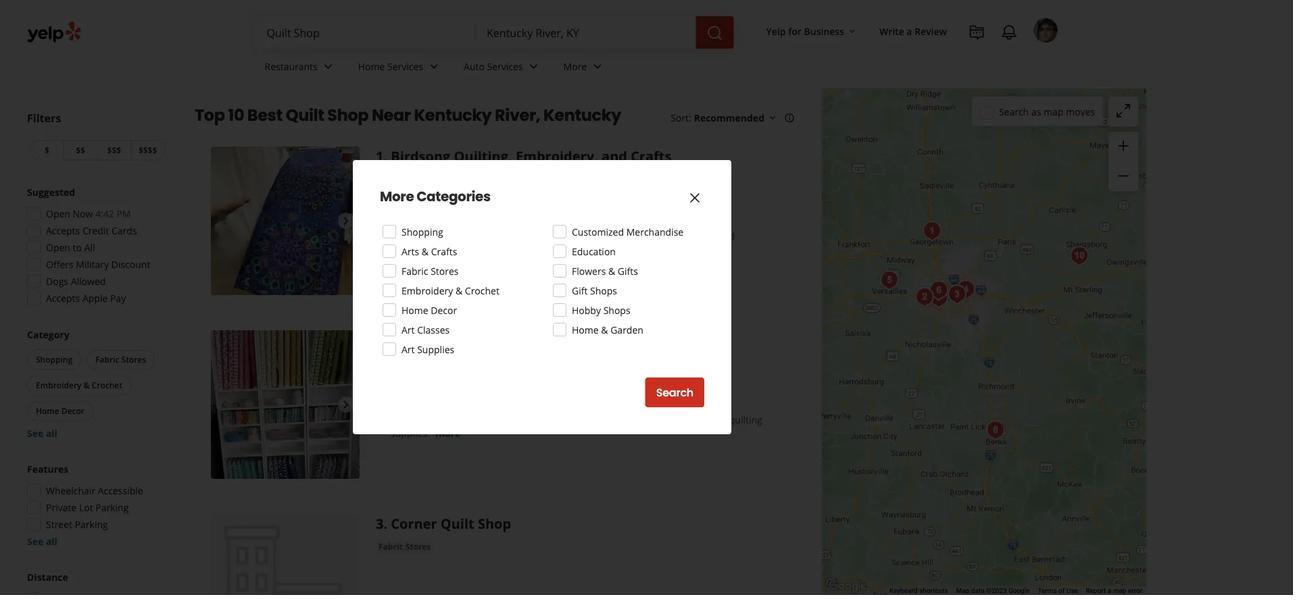 Task type: locate. For each thing, give the bounding box(es) containing it.
1 vertical spatial search
[[657, 386, 694, 401]]

0 horizontal spatial decor
[[61, 406, 85, 417]]

helpful
[[590, 230, 621, 243]]

0 vertical spatial next image
[[338, 213, 354, 229]]

open up the offers
[[46, 241, 70, 254]]

0 horizontal spatial of
[[693, 414, 702, 427]]

0 vertical spatial more link
[[432, 244, 457, 256]]

2 see all button from the top
[[27, 536, 57, 549]]

offers military discount
[[46, 258, 150, 271]]

0 vertical spatial .
[[384, 147, 388, 165]]

open for open now 4:42 pm
[[46, 208, 70, 221]]

a right write
[[907, 25, 913, 38]]

1 vertical spatial open
[[46, 241, 70, 254]]

1 vertical spatial quilt
[[441, 515, 475, 533]]

24 chevron down v2 image inside home services link
[[426, 58, 442, 75]]

1 . from the top
[[384, 147, 388, 165]]

quilt right best in the left of the page
[[286, 104, 324, 127]]

1 vertical spatial .
[[384, 331, 388, 349]]

0 horizontal spatial crafts
[[431, 245, 458, 258]]

. left 'quilters'
[[384, 331, 388, 349]]

closed
[[376, 211, 407, 224]]

1 vertical spatial shop
[[478, 515, 511, 533]]

shopping down category
[[36, 354, 72, 366]]

all for category
[[46, 427, 57, 440]]

services right auto
[[487, 60, 523, 73]]

0 vertical spatial accepts
[[46, 225, 80, 237]]

keyboard
[[890, 588, 918, 596]]

home right 24 chevron down v2 icon
[[358, 60, 385, 73]]

1 horizontal spatial a
[[1108, 588, 1112, 596]]

group containing category
[[24, 328, 168, 441]]

1 vertical spatial crafts
[[431, 245, 458, 258]]

0 vertical spatial embroidery & crochet
[[442, 191, 531, 202]]

1 horizontal spatial shop
[[478, 515, 511, 533]]

1 services from the left
[[388, 60, 423, 73]]

embroidery & crochet button up home decor "button"
[[27, 376, 131, 396]]

1 vertical spatial see all
[[27, 536, 57, 549]]

16 info v2 image
[[785, 112, 795, 123]]

search up need
[[657, 386, 694, 401]]

more for more
[[564, 60, 587, 73]]

top 10 best quilt shop near kentucky river, kentucky
[[195, 104, 622, 127]]

24 chevron down v2 image inside auto services link
[[526, 58, 542, 75]]

accepts for accepts apple pay
[[46, 292, 80, 305]]

open
[[46, 208, 70, 221], [46, 241, 70, 254]]

24 chevron down v2 image
[[320, 58, 337, 75]]

wheelchair accessible
[[46, 485, 143, 498]]

user actions element
[[756, 17, 1078, 100]]

a right 'report'
[[1108, 588, 1112, 596]]

1 vertical spatial see all button
[[27, 536, 57, 549]]

$
[[45, 145, 49, 156]]

decor down shopping button
[[61, 406, 85, 417]]

accepts down dogs
[[46, 292, 80, 305]]

4:42
[[95, 208, 114, 221]]

embroidery & crochet up classes
[[402, 284, 500, 297]]

services up top 10 best quilt shop near kentucky river, kentucky
[[388, 60, 423, 73]]

2 fabric stores link from the top
[[376, 541, 434, 554]]

offers
[[46, 258, 73, 271]]

2
[[376, 331, 384, 349]]

private lot parking
[[46, 502, 129, 515]]

0 vertical spatial and
[[602, 147, 628, 165]]

services for home services
[[388, 60, 423, 73]]

slideshow element for 1
[[211, 147, 360, 296]]

0 horizontal spatial services
[[388, 60, 423, 73]]

previous image
[[216, 213, 233, 229]]

slideshow element
[[211, 147, 360, 296], [211, 331, 360, 480]]

next image
[[338, 213, 354, 229], [338, 397, 354, 413]]

see down home decor "button"
[[27, 427, 43, 440]]

0 vertical spatial shops
[[591, 284, 618, 297]]

projects image
[[969, 24, 986, 41]]

0 horizontal spatial 24 chevron down v2 image
[[426, 58, 442, 75]]

quilters square link
[[391, 331, 497, 349]]

2 24 chevron down v2 image from the left
[[526, 58, 542, 75]]

fabric stores for topmost fabric stores button
[[379, 191, 431, 202]]

you're
[[628, 414, 655, 427]]

0 horizontal spatial more
[[380, 187, 414, 206]]

embroidery & crochet button
[[439, 190, 534, 203], [27, 376, 131, 396]]

shop for corner
[[478, 515, 511, 533]]

crochet up square at the bottom of page
[[465, 284, 500, 297]]

quilters square image
[[912, 284, 939, 311]]

shopping up "arts & crafts"
[[402, 226, 444, 238]]

top
[[195, 104, 225, 127]]

! the staff was exceptionally helpful with all my questions and choices."
[[391, 230, 735, 256]]

notifications image
[[1002, 24, 1018, 41]]

stores down "arts & crafts"
[[431, 265, 459, 278]]

0 vertical spatial see all button
[[27, 427, 57, 440]]

fabric stores for fabric stores button to the middle
[[95, 354, 146, 366]]

0 vertical spatial see all
[[27, 427, 57, 440]]

art classes
[[402, 324, 450, 337]]

appalachian fireside gallery image
[[985, 417, 1012, 444]]

shops for gift shops
[[591, 284, 618, 297]]

0 vertical spatial fabric stores button
[[376, 190, 434, 203]]

1 see all from the top
[[27, 427, 57, 440]]

and right questions
[[719, 230, 735, 243]]

birdsong
[[391, 147, 451, 165]]

category
[[27, 329, 69, 342]]

2 next image from the top
[[338, 397, 354, 413]]

0 horizontal spatial a
[[907, 25, 913, 38]]

0 vertical spatial of
[[693, 414, 702, 427]]

art down "art classes"
[[402, 343, 415, 356]]

1 vertical spatial next image
[[338, 397, 354, 413]]

0 horizontal spatial quilt
[[286, 104, 324, 127]]

fabric stores link up 'closed' at the left top of page
[[376, 190, 434, 203]]

fabric stores up 'closed' at the left top of page
[[379, 191, 431, 202]]

of left use
[[1059, 588, 1065, 596]]

business categories element
[[254, 49, 1059, 88]]

16 speech v2 image
[[376, 232, 387, 242]]

discount
[[111, 258, 150, 271]]

1 horizontal spatial 24 chevron down v2 image
[[526, 58, 542, 75]]

fabric stores button down pay
[[87, 350, 155, 370]]

fabric stores button
[[376, 190, 434, 203], [87, 350, 155, 370], [376, 541, 434, 554]]

sandy's sewing center image
[[926, 277, 953, 304]]

2 horizontal spatial 24 chevron down v2 image
[[590, 58, 606, 75]]

thomas sewing center image
[[926, 285, 953, 312]]

. left birdsong
[[384, 147, 388, 165]]

shop
[[328, 104, 369, 127], [478, 515, 511, 533]]

2 vertical spatial fabric stores button
[[376, 541, 434, 554]]

fabric for topmost fabric stores button
[[379, 191, 404, 202]]

fabric stores down "arts & crafts"
[[402, 265, 459, 278]]

24 chevron down v2 image for auto services
[[526, 58, 542, 75]]

see all for category
[[27, 427, 57, 440]]

1 horizontal spatial search
[[1000, 105, 1030, 118]]

and right embroidery,
[[602, 147, 628, 165]]

more for topmost more link
[[432, 244, 457, 256]]

more link right 'supplies."'
[[436, 428, 461, 440]]

yelp
[[767, 25, 786, 38]]

see up distance
[[27, 536, 43, 549]]

more inside dialog
[[380, 187, 414, 206]]

kentucky down more link
[[544, 104, 622, 127]]

customized
[[572, 226, 624, 238]]

1 vertical spatial shopping
[[36, 354, 72, 366]]

map data ©2023 google
[[957, 588, 1030, 596]]

home decor up "art classes"
[[402, 304, 457, 317]]

home services link
[[347, 49, 453, 88]]

1 vertical spatial embroidery & crochet
[[402, 284, 500, 297]]

2 vertical spatial .
[[384, 515, 388, 533]]

home decor
[[402, 304, 457, 317], [36, 406, 85, 417]]

None search field
[[256, 16, 737, 49]]

search for search
[[657, 386, 694, 401]]

2 vertical spatial all
[[46, 536, 57, 549]]

1 art from the top
[[402, 324, 415, 337]]

art
[[402, 324, 415, 337], [402, 343, 415, 356]]

0 vertical spatial search
[[1000, 105, 1030, 118]]

1 next image from the top
[[338, 213, 354, 229]]

home decor inside "button"
[[36, 406, 85, 417]]

more link down fabric
[[432, 244, 457, 256]]

1 . birdsong quilting, embroidery, and crafts
[[376, 147, 672, 165]]

map right the as
[[1044, 105, 1064, 118]]

more link
[[553, 49, 617, 88]]

pm
[[117, 208, 131, 221]]

expand map image
[[1116, 103, 1132, 119]]

& right arts
[[422, 245, 429, 258]]

2 vertical spatial embroidery
[[36, 380, 82, 391]]

2 accepts from the top
[[46, 292, 80, 305]]

more link
[[432, 244, 457, 256], [436, 428, 461, 440]]

0 vertical spatial home decor
[[402, 304, 457, 317]]

see all down home decor "button"
[[27, 427, 57, 440]]

of right need
[[693, 414, 702, 427]]

kentucky up the quilting,
[[414, 104, 492, 127]]

0 vertical spatial more
[[432, 244, 457, 256]]

$$ button
[[63, 140, 97, 161]]

embroidery & crochet down the quilting,
[[442, 191, 531, 202]]

all left my
[[644, 230, 654, 243]]

2 vertical spatial crochet
[[92, 380, 122, 391]]

1 horizontal spatial quilt
[[441, 515, 475, 533]]

embroidery & crochet for the left embroidery & crochet button
[[36, 380, 122, 391]]

map
[[1044, 105, 1064, 118], [1114, 588, 1127, 596]]

0 horizontal spatial home decor
[[36, 406, 85, 417]]

0 vertical spatial shopping
[[402, 226, 444, 238]]

data
[[972, 588, 985, 596]]

©2023
[[987, 588, 1007, 596]]

decor inside "button"
[[61, 406, 85, 417]]

fabric stores button up 'closed' at the left top of page
[[376, 190, 434, 203]]

previous image
[[216, 397, 233, 413]]

see for category
[[27, 427, 43, 440]]

home down hobby
[[572, 324, 599, 337]]

0 vertical spatial slideshow element
[[211, 147, 360, 296]]

embroidery & crochet button down the quilting,
[[439, 190, 534, 203]]

embroidery & crochet up home decor "button"
[[36, 380, 122, 391]]

fabric down arts
[[402, 265, 429, 278]]

1 vertical spatial fabric stores link
[[376, 541, 434, 554]]

3 . from the top
[[384, 515, 388, 533]]

0 horizontal spatial kentucky
[[414, 104, 492, 127]]

1 horizontal spatial map
[[1114, 588, 1127, 596]]

$$
[[76, 145, 85, 156]]

2 open from the top
[[46, 241, 70, 254]]

search image
[[707, 25, 723, 41]]

crafts down fabric
[[431, 245, 458, 258]]

accepts for accepts credit cards
[[46, 225, 80, 237]]

0 vertical spatial open
[[46, 208, 70, 221]]

more for more categories
[[380, 187, 414, 206]]

crafts down the sort:
[[631, 147, 672, 165]]

more inside business categories element
[[564, 60, 587, 73]]

24 chevron down v2 image
[[426, 58, 442, 75], [526, 58, 542, 75], [590, 58, 606, 75]]

more right 'supplies."'
[[436, 428, 461, 440]]

1 vertical spatial slideshow element
[[211, 331, 360, 480]]

restaurants link
[[254, 49, 347, 88]]

art for art classes
[[402, 324, 415, 337]]

see all button for category
[[27, 427, 57, 440]]

quilt right corner
[[441, 515, 475, 533]]

parking down private lot parking
[[75, 519, 108, 532]]

1 slideshow element from the top
[[211, 147, 360, 296]]

1 vertical spatial a
[[1108, 588, 1112, 596]]

1 vertical spatial decor
[[61, 406, 85, 417]]

& left "gifts"
[[609, 265, 616, 278]]

flowers & gifts
[[572, 265, 639, 278]]

1 open from the top
[[46, 208, 70, 221]]

0 horizontal spatial shop
[[328, 104, 369, 127]]

fabric stores button down corner
[[376, 541, 434, 554]]

1 horizontal spatial decor
[[431, 304, 457, 317]]

home decor down shopping button
[[36, 406, 85, 417]]

2 vertical spatial embroidery & crochet
[[36, 380, 122, 391]]

fabric stores down corner
[[379, 542, 431, 553]]

open down suggested
[[46, 208, 70, 221]]

$ button
[[30, 140, 63, 161]]

embroidery up home decor "button"
[[36, 380, 82, 391]]

0 vertical spatial a
[[907, 25, 913, 38]]

zoom out image
[[1116, 168, 1132, 184]]

shopping inside shopping button
[[36, 354, 72, 366]]

crafts inside more categories dialog
[[431, 245, 458, 258]]

supplies."
[[391, 428, 433, 440]]

embroidery
[[442, 191, 489, 202], [402, 284, 453, 297], [36, 380, 82, 391]]

a
[[907, 25, 913, 38], [1108, 588, 1112, 596]]

more down fabric
[[432, 244, 457, 256]]

0 vertical spatial all
[[644, 230, 654, 243]]

crafts
[[631, 147, 672, 165], [431, 245, 458, 258]]

all down street
[[46, 536, 57, 549]]

search left the as
[[1000, 105, 1030, 118]]

1 vertical spatial embroidery
[[402, 284, 453, 297]]

gift shops
[[572, 284, 618, 297]]

stores
[[406, 191, 431, 202], [431, 265, 459, 278], [121, 354, 146, 366], [406, 542, 431, 553]]

1 see all button from the top
[[27, 427, 57, 440]]

1 vertical spatial home decor
[[36, 406, 85, 417]]

staff
[[488, 230, 507, 243]]

error
[[1129, 588, 1143, 596]]

embroidery & crochet link
[[439, 190, 534, 203]]

1 vertical spatial more
[[436, 428, 461, 440]]

merchandise
[[627, 226, 684, 238]]

2 slideshow element from the top
[[211, 331, 360, 480]]

garden
[[611, 324, 644, 337]]

0 horizontal spatial map
[[1044, 105, 1064, 118]]

bluegrass stitches & crafts image
[[877, 267, 904, 294]]

embroidery up "art classes"
[[402, 284, 453, 297]]

see all for features
[[27, 536, 57, 549]]

embroidery & crochet inside more categories dialog
[[402, 284, 500, 297]]

0 vertical spatial decor
[[431, 304, 457, 317]]

group
[[1109, 132, 1139, 191], [23, 186, 168, 309], [24, 328, 168, 441], [23, 463, 168, 549]]

2 . from the top
[[384, 331, 388, 349]]

home inside business categories element
[[358, 60, 385, 73]]

corner quilt shop link
[[391, 515, 511, 533]]

was
[[510, 230, 527, 243]]

art left classes
[[402, 324, 415, 337]]

see
[[27, 427, 43, 440], [27, 536, 43, 549]]

accepts up open to all
[[46, 225, 80, 237]]

shops down flowers & gifts
[[591, 284, 618, 297]]

1 vertical spatial art
[[402, 343, 415, 356]]

1 vertical spatial accepts
[[46, 292, 80, 305]]

home decor button
[[27, 401, 93, 422]]

stores inside more categories dialog
[[431, 265, 459, 278]]

1 horizontal spatial of
[[1059, 588, 1065, 596]]

parking down accessible
[[96, 502, 129, 515]]

shop for best
[[328, 104, 369, 127]]

quilting,
[[454, 147, 513, 165]]

0 vertical spatial art
[[402, 324, 415, 337]]

fabric up 'closed' at the left top of page
[[379, 191, 404, 202]]

crochet up home decor "button"
[[92, 380, 122, 391]]

see all button down street
[[27, 536, 57, 549]]

fabric stores link
[[376, 190, 434, 203], [376, 541, 434, 554]]

more for bottom more link
[[436, 428, 461, 440]]

need
[[669, 414, 691, 427]]

more categories
[[380, 187, 491, 206]]

& up home decor "button"
[[84, 380, 90, 391]]

0 horizontal spatial search
[[657, 386, 694, 401]]

fabric
[[436, 230, 464, 243]]

stores up 'closed' at the left top of page
[[406, 191, 431, 202]]

stores down corner
[[406, 542, 431, 553]]

2 see all from the top
[[27, 536, 57, 549]]

1 vertical spatial more
[[380, 187, 414, 206]]

&
[[491, 191, 497, 202], [422, 245, 429, 258], [609, 265, 616, 278], [456, 284, 463, 297], [602, 324, 608, 337], [84, 380, 90, 391]]

fabric stores down pay
[[95, 354, 146, 366]]

see all button down home decor "button"
[[27, 427, 57, 440]]

0 vertical spatial map
[[1044, 105, 1064, 118]]

1 see from the top
[[27, 427, 43, 440]]

3 24 chevron down v2 image from the left
[[590, 58, 606, 75]]

a inside write a review link
[[907, 25, 913, 38]]

categories
[[417, 187, 491, 206]]

1 horizontal spatial more
[[564, 60, 587, 73]]

1 vertical spatial embroidery & crochet button
[[27, 376, 131, 396]]

cards
[[112, 225, 137, 237]]

credit
[[82, 225, 109, 237]]

3.4 star rating image
[[376, 354, 449, 367]]

all down home decor "button"
[[46, 427, 57, 440]]

stores down pay
[[121, 354, 146, 366]]

1 vertical spatial see
[[27, 536, 43, 549]]

stores inside group
[[121, 354, 146, 366]]

see all down street
[[27, 536, 57, 549]]

group containing suggested
[[23, 186, 168, 309]]

fabric for fabric stores button to the bottom
[[379, 542, 404, 553]]

1 horizontal spatial crafts
[[631, 147, 672, 165]]

0 vertical spatial fabric stores link
[[376, 190, 434, 203]]

embroidery & crochet
[[442, 191, 531, 202], [402, 284, 500, 297], [36, 380, 122, 391]]

& up 'staff'
[[491, 191, 497, 202]]

home down shopping button
[[36, 406, 59, 417]]

embroidery up the !
[[442, 191, 489, 202]]

wheelchair
[[46, 485, 95, 498]]

with
[[623, 230, 642, 243]]

1 accepts from the top
[[46, 225, 80, 237]]

report
[[1087, 588, 1107, 596]]

decor up classes
[[431, 304, 457, 317]]

shops up home & garden
[[604, 304, 631, 317]]

1 vertical spatial all
[[46, 427, 57, 440]]

report a map error link
[[1087, 588, 1143, 596]]

1 vertical spatial shops
[[604, 304, 631, 317]]

1 horizontal spatial services
[[487, 60, 523, 73]]

map left error
[[1114, 588, 1127, 596]]

0 vertical spatial quilt
[[286, 104, 324, 127]]

0 vertical spatial embroidery & crochet button
[[439, 190, 534, 203]]

search inside button
[[657, 386, 694, 401]]

0 horizontal spatial shopping
[[36, 354, 72, 366]]

fabric down 3
[[379, 542, 404, 553]]

1 horizontal spatial and
[[719, 230, 735, 243]]

1 24 chevron down v2 image from the left
[[426, 58, 442, 75]]

quilters square image
[[211, 331, 360, 480]]

open now 4:42 pm
[[46, 208, 131, 221]]

home & garden
[[572, 324, 644, 337]]

24 chevron down v2 image inside more link
[[590, 58, 606, 75]]

2 see from the top
[[27, 536, 43, 549]]

0 horizontal spatial and
[[602, 147, 628, 165]]

.
[[384, 147, 388, 165], [384, 331, 388, 349], [384, 515, 388, 533]]

0 vertical spatial shop
[[328, 104, 369, 127]]

hobby shops
[[572, 304, 631, 317]]

0 vertical spatial see
[[27, 427, 43, 440]]

yelp for business button
[[761, 19, 864, 43]]

google image
[[826, 578, 871, 596]]

fabric stores link down corner
[[376, 541, 434, 554]]

. left corner
[[384, 515, 388, 533]]

apple
[[82, 292, 108, 305]]

fabric right shopping button
[[95, 354, 119, 366]]

1 horizontal spatial home decor
[[402, 304, 457, 317]]

2 services from the left
[[487, 60, 523, 73]]

more
[[432, 244, 457, 256], [436, 428, 461, 440]]

auto services link
[[453, 49, 553, 88]]

2 art from the top
[[402, 343, 415, 356]]

home inside "button"
[[36, 406, 59, 417]]

map for error
[[1114, 588, 1127, 596]]

and
[[602, 147, 628, 165], [719, 230, 735, 243]]

1 horizontal spatial shopping
[[402, 226, 444, 238]]

crochet up 'was'
[[499, 191, 531, 202]]

fabric inside more categories dialog
[[402, 265, 429, 278]]

1 horizontal spatial kentucky
[[544, 104, 622, 127]]

shortcuts
[[920, 588, 949, 596]]

shops for hobby shops
[[604, 304, 631, 317]]

0 vertical spatial more
[[564, 60, 587, 73]]



Task type: describe. For each thing, give the bounding box(es) containing it.
near
[[372, 104, 411, 127]]

distance option group
[[23, 571, 168, 596]]

best
[[247, 104, 283, 127]]

open for open to all
[[46, 241, 70, 254]]

art for art supplies
[[402, 343, 415, 356]]

slideshow element for 2
[[211, 331, 360, 480]]

features
[[27, 463, 69, 476]]

write a review link
[[875, 19, 953, 43]]

private
[[46, 502, 77, 515]]

16 chevron down v2 image
[[848, 26, 858, 37]]

the
[[469, 230, 485, 243]]

3
[[376, 515, 384, 533]]

gifts
[[618, 265, 639, 278]]

a for write
[[907, 25, 913, 38]]

suggested
[[27, 186, 75, 199]]

embroidery,
[[516, 147, 599, 165]]

classes
[[417, 324, 450, 337]]

military
[[76, 258, 109, 271]]

business
[[805, 25, 845, 38]]

"beautiful fabric
[[391, 230, 464, 243]]

old town fabric image
[[983, 417, 1010, 444]]

arts
[[402, 245, 420, 258]]

square
[[449, 331, 497, 349]]

. for 1
[[384, 147, 388, 165]]

birdsong quilting, embroidery, and crafts image
[[211, 147, 360, 296]]

stores for fabric stores button to the bottom
[[406, 542, 431, 553]]

& down "arts & crafts"
[[456, 284, 463, 297]]

home decor inside more categories dialog
[[402, 304, 457, 317]]

flowers
[[572, 265, 606, 278]]

1 vertical spatial more link
[[436, 428, 461, 440]]

24 chevron down v2 image for more
[[590, 58, 606, 75]]

corner quilt shop image
[[944, 281, 971, 308]]

terms of use link
[[1039, 588, 1079, 596]]

education
[[572, 245, 616, 258]]

shopping button
[[27, 350, 81, 370]]

google
[[1009, 588, 1030, 596]]

2 kentucky from the left
[[544, 104, 622, 127]]

for
[[789, 25, 802, 38]]

$$$$
[[139, 145, 157, 156]]

24 chevron down v2 image for home services
[[426, 58, 442, 75]]

group containing features
[[23, 463, 168, 549]]

see for features
[[27, 536, 43, 549]]

of inside if you're in need of basic quilting supplies."
[[693, 414, 702, 427]]

zoom in image
[[1116, 138, 1132, 154]]

river,
[[495, 104, 541, 127]]

fabric stores for fabric stores button to the bottom
[[379, 542, 431, 553]]

pay
[[110, 292, 126, 305]]

sew a lot lexington image
[[953, 277, 980, 304]]

map region
[[804, 49, 1151, 596]]

quilt for best
[[286, 104, 324, 127]]

arts & crafts
[[402, 245, 458, 258]]

close image
[[687, 190, 703, 206]]

search button
[[646, 378, 705, 408]]

decor inside more categories dialog
[[431, 304, 457, 317]]

$$$$ button
[[131, 140, 165, 161]]

and inside the ! the staff was exceptionally helpful with all my questions and choices."
[[719, 230, 735, 243]]

fabric for fabric stores button to the middle
[[95, 354, 119, 366]]

1
[[376, 147, 384, 165]]

my
[[657, 230, 670, 243]]

1 kentucky from the left
[[414, 104, 492, 127]]

street parking
[[46, 519, 108, 532]]

sterling thimble quilt shop image
[[1067, 243, 1094, 270]]

auto
[[464, 60, 485, 73]]

hobby
[[572, 304, 601, 317]]

map for moves
[[1044, 105, 1064, 118]]

as
[[1032, 105, 1042, 118]]

if you're in need of basic quilting supplies."
[[391, 414, 763, 440]]

shopping inside more categories dialog
[[402, 226, 444, 238]]

terms
[[1039, 588, 1058, 596]]

choices."
[[391, 244, 430, 256]]

embroidery inside more categories dialog
[[402, 284, 453, 297]]

0 vertical spatial crafts
[[631, 147, 672, 165]]

keyboard shortcuts
[[890, 588, 949, 596]]

yelp for business
[[767, 25, 845, 38]]

allowed
[[71, 275, 106, 288]]

home up "art classes"
[[402, 304, 429, 317]]

corner quilt shop image
[[211, 515, 360, 596]]

corner
[[391, 515, 437, 533]]

$$$
[[107, 145, 121, 156]]

a for report
[[1108, 588, 1112, 596]]

all
[[84, 241, 95, 254]]

in
[[658, 414, 666, 427]]

accessible
[[98, 485, 143, 498]]

more categories dialog
[[0, 0, 1294, 596]]

1 horizontal spatial embroidery & crochet button
[[439, 190, 534, 203]]

crochet inside more categories dialog
[[465, 284, 500, 297]]

search as map moves
[[1000, 105, 1096, 118]]

all inside the ! the staff was exceptionally helpful with all my questions and choices."
[[644, 230, 654, 243]]

dogs
[[46, 275, 68, 288]]

quilt for corner
[[441, 515, 475, 533]]

stores for fabric stores button to the middle
[[121, 354, 146, 366]]

"beautiful
[[391, 230, 434, 243]]

0 vertical spatial parking
[[96, 502, 129, 515]]

0 vertical spatial embroidery
[[442, 191, 489, 202]]

fabric stores inside more categories dialog
[[402, 265, 459, 278]]

exceptionally
[[529, 230, 587, 243]]

dogs allowed
[[46, 275, 106, 288]]

street
[[46, 519, 72, 532]]

next image for 1 . birdsong quilting, embroidery, and crafts
[[338, 213, 354, 229]]

distance
[[27, 572, 68, 584]]

gift
[[572, 284, 588, 297]]

home services
[[358, 60, 423, 73]]

0 horizontal spatial embroidery & crochet button
[[27, 376, 131, 396]]

report a map error
[[1087, 588, 1143, 596]]

!
[[464, 230, 466, 243]]

see all button for features
[[27, 536, 57, 549]]

services for auto services
[[487, 60, 523, 73]]

1 vertical spatial parking
[[75, 519, 108, 532]]

embroidery & crochet for embroidery & crochet button to the right
[[442, 191, 531, 202]]

open to all
[[46, 241, 95, 254]]

all for features
[[46, 536, 57, 549]]

birdsong quilting, embroidery, and crafts link
[[391, 147, 672, 165]]

customized merchandise
[[572, 226, 684, 238]]

search for search as map moves
[[1000, 105, 1030, 118]]

if
[[620, 414, 625, 427]]

1 vertical spatial fabric stores button
[[87, 350, 155, 370]]

& down hobby shops
[[602, 324, 608, 337]]

1 vertical spatial of
[[1059, 588, 1065, 596]]

lot
[[79, 502, 93, 515]]

. for 2
[[384, 331, 388, 349]]

write a review
[[880, 25, 948, 38]]

sort:
[[671, 111, 692, 124]]

birdsong quilting, embroidery, and crafts image
[[919, 218, 946, 245]]

accepts credit cards
[[46, 225, 137, 237]]

$$$ button
[[97, 140, 131, 161]]

10
[[228, 104, 244, 127]]

stores for topmost fabric stores button
[[406, 191, 431, 202]]

1 fabric stores link from the top
[[376, 190, 434, 203]]

. for 3
[[384, 515, 388, 533]]

accepts apple pay
[[46, 292, 126, 305]]

next image for 2 . quilters square
[[338, 397, 354, 413]]

now
[[73, 208, 93, 221]]

questions
[[673, 230, 716, 243]]

2 . quilters square
[[376, 331, 497, 349]]

write
[[880, 25, 905, 38]]

0 vertical spatial crochet
[[499, 191, 531, 202]]

filters
[[27, 111, 61, 125]]



Task type: vqa. For each thing, say whether or not it's contained in the screenshot.
Soul Food inside the button
no



